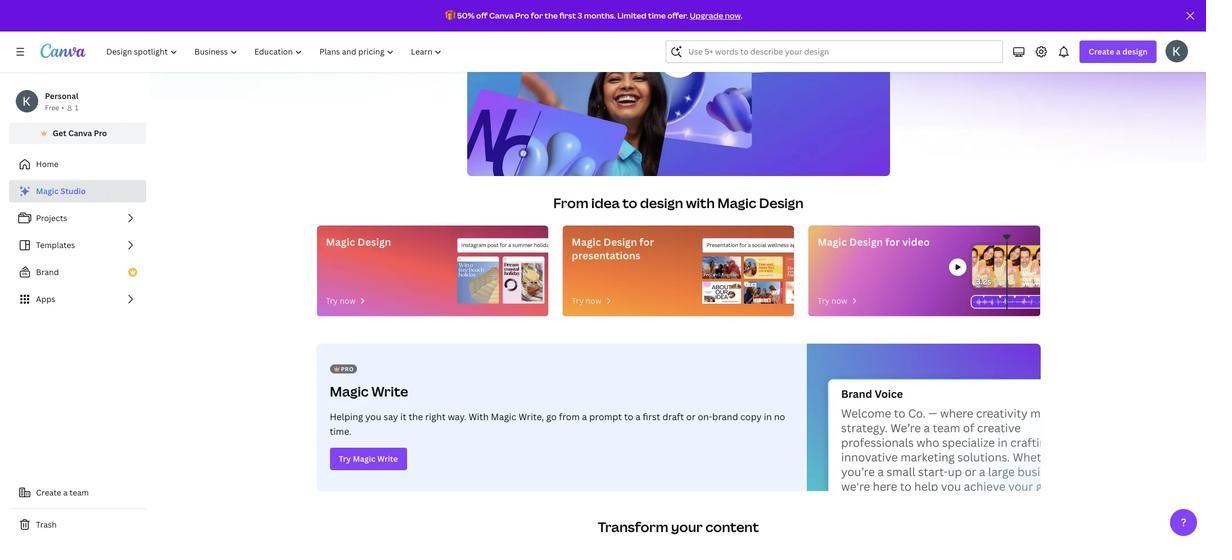 Task type: describe. For each thing, give the bounding box(es) containing it.
magic studio
[[36, 186, 86, 196]]

try now for magic design for video
[[818, 295, 848, 306]]

.
[[741, 10, 743, 21]]

your
[[671, 518, 703, 536]]

get canva pro button
[[9, 123, 146, 144]]

go
[[547, 411, 557, 423]]

try for magic design for video
[[818, 295, 830, 306]]

•
[[61, 103, 64, 113]]

magic inside magic design for presentations
[[572, 235, 601, 249]]

magic inside helping you say it the right way. with magic write, go from a prompt to a first draft or on-brand copy in no time.
[[491, 411, 517, 423]]

apps link
[[9, 288, 146, 311]]

Search search field
[[689, 41, 981, 62]]

templates
[[36, 240, 75, 250]]

🎁 50% off canva pro for the first 3 months. limited time offer. upgrade now .
[[446, 10, 743, 21]]

templates link
[[9, 234, 146, 257]]

apps
[[36, 294, 55, 304]]

personal
[[45, 91, 78, 101]]

get canva pro
[[53, 128, 107, 138]]

0 horizontal spatial design
[[640, 194, 684, 212]]

magic inside list
[[36, 186, 59, 196]]

design for magic design for video
[[850, 235, 883, 249]]

helping
[[330, 411, 363, 423]]

create a team
[[36, 487, 89, 498]]

create a design button
[[1080, 41, 1157, 63]]

try magic write button
[[330, 448, 407, 470]]

try inside button
[[339, 453, 351, 464]]

try for magic design for presentations
[[572, 295, 584, 306]]

way.
[[448, 411, 467, 423]]

1
[[75, 103, 78, 113]]

for for magic design for presentations
[[640, 235, 654, 249]]

brand link
[[9, 261, 146, 284]]

off
[[476, 10, 488, 21]]

magic design for presentations
[[572, 235, 654, 262]]

right
[[425, 411, 446, 423]]

upgrade
[[690, 10, 724, 21]]

the inside helping you say it the right way. with magic write, go from a prompt to a first draft or on-brand copy in no time.
[[409, 411, 423, 423]]

draft
[[663, 411, 684, 423]]

write,
[[519, 411, 544, 423]]

projects link
[[9, 207, 146, 230]]

studio
[[61, 186, 86, 196]]

from
[[554, 194, 589, 212]]

now for magic design for presentations
[[586, 295, 602, 306]]

copy
[[741, 411, 762, 423]]

idea
[[592, 194, 620, 212]]

on-
[[698, 411, 713, 423]]

0 vertical spatial to
[[623, 194, 638, 212]]

pro inside button
[[94, 128, 107, 138]]

home
[[36, 159, 59, 169]]

magic design for video
[[818, 235, 930, 249]]

to inside helping you say it the right way. with magic write, go from a prompt to a first draft or on-brand copy in no time.
[[624, 411, 634, 423]]

prompt
[[590, 411, 622, 423]]

magic studio link
[[9, 180, 146, 203]]

or
[[687, 411, 696, 423]]

presentations
[[572, 249, 641, 262]]

from
[[559, 411, 580, 423]]

brand
[[36, 267, 59, 277]]

canva inside button
[[68, 128, 92, 138]]

video
[[903, 235, 930, 249]]

try magic write
[[339, 453, 398, 464]]

with
[[469, 411, 489, 423]]

3
[[578, 10, 583, 21]]

0 vertical spatial write
[[372, 382, 408, 401]]



Task type: vqa. For each thing, say whether or not it's contained in the screenshot.
'Instagram Story' group
no



Task type: locate. For each thing, give the bounding box(es) containing it.
magic inside try magic write button
[[353, 453, 376, 464]]

1 vertical spatial first
[[643, 411, 661, 423]]

canva
[[489, 10, 514, 21], [68, 128, 92, 138]]

50%
[[457, 10, 475, 21]]

say
[[384, 411, 398, 423]]

1 horizontal spatial first
[[643, 411, 661, 423]]

design left with
[[640, 194, 684, 212]]

create
[[1089, 46, 1115, 57], [36, 487, 61, 498]]

for inside magic design for presentations
[[640, 235, 654, 249]]

canva right the off
[[489, 10, 514, 21]]

kendall parks image
[[1166, 40, 1189, 62]]

write inside try magic write button
[[378, 453, 398, 464]]

trash link
[[9, 514, 146, 536]]

first left 3
[[560, 10, 576, 21]]

with
[[686, 194, 715, 212]]

the right it on the left
[[409, 411, 423, 423]]

try now for magic design
[[326, 295, 356, 306]]

pro up home 'link'
[[94, 128, 107, 138]]

pro
[[516, 10, 529, 21], [94, 128, 107, 138]]

design
[[1123, 46, 1148, 57], [640, 194, 684, 212]]

3 try now from the left
[[818, 295, 848, 306]]

for left video
[[886, 235, 900, 249]]

1 horizontal spatial canva
[[489, 10, 514, 21]]

time.
[[330, 425, 352, 438]]

1 horizontal spatial for
[[640, 235, 654, 249]]

1 vertical spatial design
[[640, 194, 684, 212]]

design inside magic design for presentations
[[604, 235, 637, 249]]

None search field
[[666, 41, 1004, 63]]

0 vertical spatial create
[[1089, 46, 1115, 57]]

free
[[45, 103, 59, 113]]

design
[[760, 194, 804, 212], [358, 235, 391, 249], [604, 235, 637, 249], [850, 235, 883, 249]]

you
[[366, 411, 382, 423]]

design for magic design for presentations
[[604, 235, 637, 249]]

team
[[69, 487, 89, 498]]

first inside helping you say it the right way. with magic write, go from a prompt to a first draft or on-brand copy in no time.
[[643, 411, 661, 423]]

create for create a design
[[1089, 46, 1115, 57]]

to
[[623, 194, 638, 212], [624, 411, 634, 423]]

offer.
[[668, 10, 689, 21]]

time
[[648, 10, 666, 21]]

try for magic design
[[326, 295, 338, 306]]

create for create a team
[[36, 487, 61, 498]]

0 horizontal spatial try now
[[326, 295, 356, 306]]

pro
[[341, 365, 354, 373]]

list
[[9, 180, 146, 311]]

2 horizontal spatial try now
[[818, 295, 848, 306]]

0 horizontal spatial create
[[36, 487, 61, 498]]

0 vertical spatial canva
[[489, 10, 514, 21]]

1 try now from the left
[[326, 295, 356, 306]]

pro right the off
[[516, 10, 529, 21]]

no
[[775, 411, 786, 423]]

transform your content
[[598, 518, 759, 536]]

design for magic design
[[358, 235, 391, 249]]

from idea to design with magic design
[[554, 194, 804, 212]]

now
[[725, 10, 741, 21], [340, 295, 356, 306], [586, 295, 602, 306], [832, 295, 848, 306]]

for down from idea to design with magic design
[[640, 235, 654, 249]]

for
[[531, 10, 543, 21], [640, 235, 654, 249], [886, 235, 900, 249]]

magic
[[36, 186, 59, 196], [718, 194, 757, 212], [326, 235, 355, 249], [572, 235, 601, 249], [818, 235, 847, 249], [330, 382, 369, 401], [491, 411, 517, 423], [353, 453, 376, 464]]

1 vertical spatial create
[[36, 487, 61, 498]]

create a team button
[[9, 482, 146, 504]]

2 horizontal spatial for
[[886, 235, 900, 249]]

try now
[[326, 295, 356, 306], [572, 295, 602, 306], [818, 295, 848, 306]]

transform
[[598, 518, 669, 536]]

design left kendall parks image
[[1123, 46, 1148, 57]]

first
[[560, 10, 576, 21], [643, 411, 661, 423]]

the left 3
[[545, 10, 558, 21]]

brand
[[713, 411, 739, 423]]

write
[[372, 382, 408, 401], [378, 453, 398, 464]]

magic design
[[326, 235, 391, 249]]

try now for magic design for presentations
[[572, 295, 602, 306]]

a
[[1117, 46, 1121, 57], [582, 411, 587, 423], [636, 411, 641, 423], [63, 487, 68, 498]]

0 horizontal spatial for
[[531, 10, 543, 21]]

create inside button
[[36, 487, 61, 498]]

1 vertical spatial pro
[[94, 128, 107, 138]]

0 vertical spatial pro
[[516, 10, 529, 21]]

for left 3
[[531, 10, 543, 21]]

now for magic design for video
[[832, 295, 848, 306]]

0 horizontal spatial the
[[409, 411, 423, 423]]

home link
[[9, 153, 146, 176]]

0 horizontal spatial pro
[[94, 128, 107, 138]]

1 horizontal spatial create
[[1089, 46, 1115, 57]]

months.
[[584, 10, 616, 21]]

trash
[[36, 519, 57, 530]]

limited
[[618, 10, 647, 21]]

canva right get
[[68, 128, 92, 138]]

0 vertical spatial the
[[545, 10, 558, 21]]

1 vertical spatial the
[[409, 411, 423, 423]]

create a design
[[1089, 46, 1148, 57]]

content
[[706, 518, 759, 536]]

0 horizontal spatial canva
[[68, 128, 92, 138]]

now for magic design
[[340, 295, 356, 306]]

design inside create a design dropdown button
[[1123, 46, 1148, 57]]

0 horizontal spatial first
[[560, 10, 576, 21]]

a inside button
[[63, 487, 68, 498]]

to right prompt
[[624, 411, 634, 423]]

1 vertical spatial canva
[[68, 128, 92, 138]]

first left draft
[[643, 411, 661, 423]]

0 vertical spatial design
[[1123, 46, 1148, 57]]

free •
[[45, 103, 64, 113]]

a inside dropdown button
[[1117, 46, 1121, 57]]

0 vertical spatial first
[[560, 10, 576, 21]]

create inside dropdown button
[[1089, 46, 1115, 57]]

get
[[53, 128, 66, 138]]

to right idea
[[623, 194, 638, 212]]

in
[[764, 411, 772, 423]]

1 vertical spatial to
[[624, 411, 634, 423]]

1 horizontal spatial pro
[[516, 10, 529, 21]]

projects
[[36, 213, 67, 223]]

it
[[401, 411, 407, 423]]

1 horizontal spatial design
[[1123, 46, 1148, 57]]

helping you say it the right way. with magic write, go from a prompt to a first draft or on-brand copy in no time.
[[330, 411, 786, 438]]

upgrade now button
[[690, 10, 741, 21]]

🎁
[[446, 10, 456, 21]]

2 try now from the left
[[572, 295, 602, 306]]

1 horizontal spatial try now
[[572, 295, 602, 306]]

1 vertical spatial write
[[378, 453, 398, 464]]

list containing magic studio
[[9, 180, 146, 311]]

try
[[326, 295, 338, 306], [572, 295, 584, 306], [818, 295, 830, 306], [339, 453, 351, 464]]

write up the say
[[372, 382, 408, 401]]

for for magic design for video
[[886, 235, 900, 249]]

magic write
[[330, 382, 408, 401]]

write down the say
[[378, 453, 398, 464]]

1 horizontal spatial the
[[545, 10, 558, 21]]

top level navigation element
[[99, 41, 452, 63]]

the
[[545, 10, 558, 21], [409, 411, 423, 423]]



